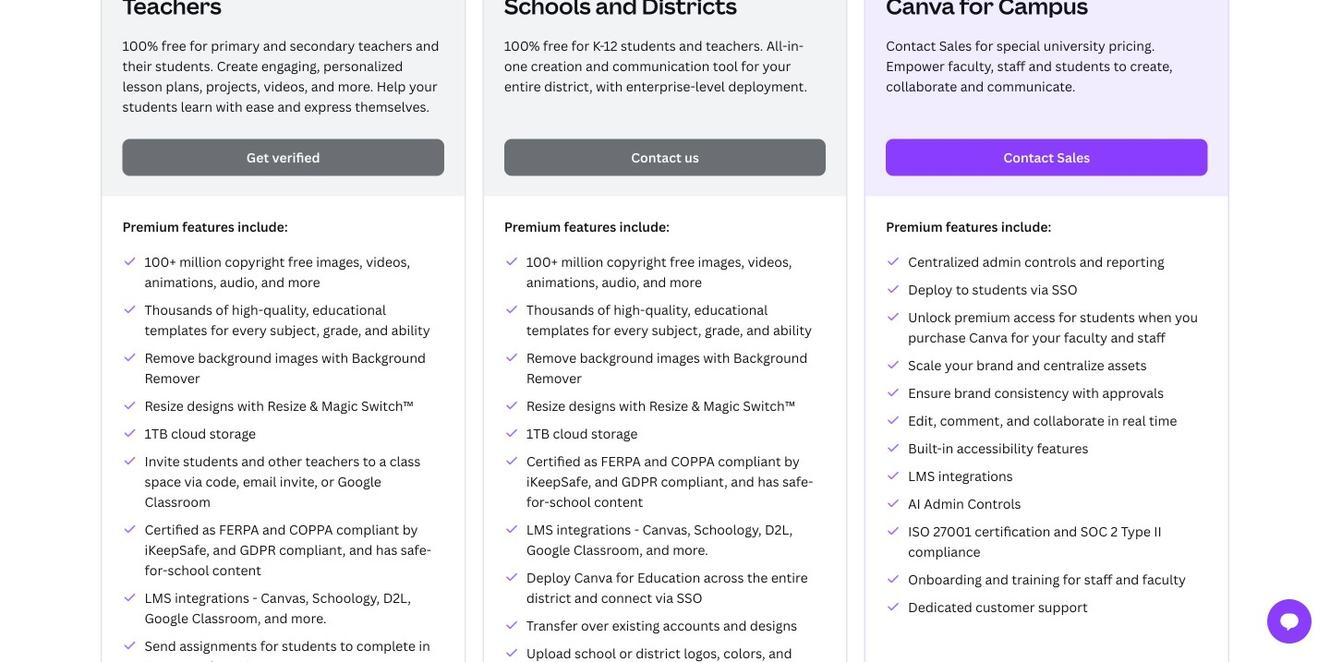 Task type: describe. For each thing, give the bounding box(es) containing it.
open chat image
[[1278, 611, 1301, 633]]



Task type: vqa. For each thing, say whether or not it's contained in the screenshot.
Page title text field
no



